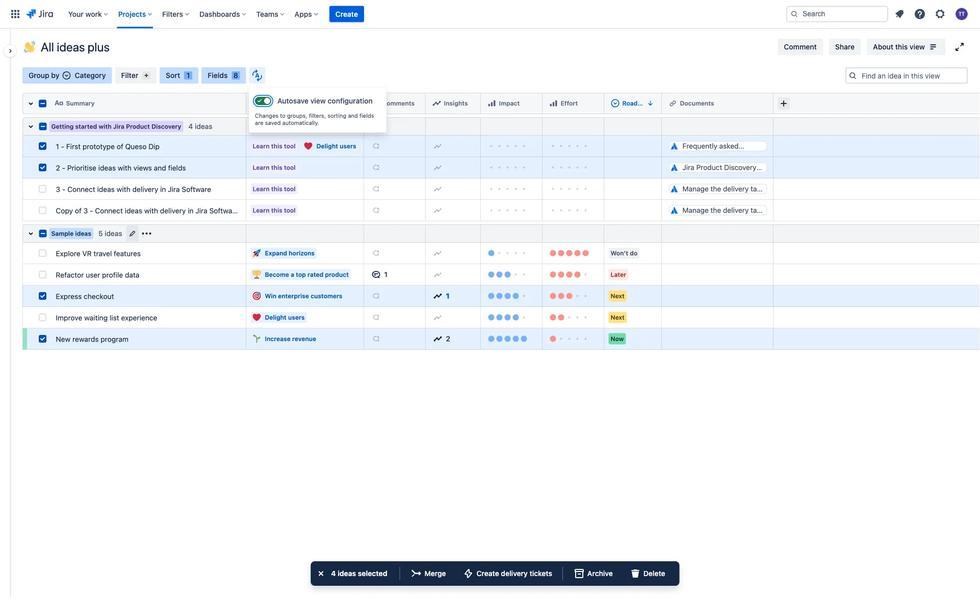 Task type: describe. For each thing, give the bounding box(es) containing it.
enterprise
[[278, 292, 309, 300]]

autosave view configuration
[[277, 97, 373, 105]]

:wave: image
[[24, 41, 35, 53]]

teams button
[[253, 6, 288, 22]]

this for copy of 3 - connect ideas with delivery in jira software
[[271, 207, 282, 214]]

rewards
[[72, 335, 99, 343]]

archive button
[[567, 566, 619, 582]]

effort image
[[550, 99, 558, 107]]

apps
[[295, 10, 312, 18]]

fields
[[208, 71, 228, 80]]

delete button
[[623, 566, 671, 582]]

0 vertical spatial users
[[340, 143, 356, 150]]

expand
[[265, 250, 287, 257]]

primary element
[[6, 0, 786, 28]]

comments image
[[371, 99, 379, 107]]

later
[[611, 271, 626, 278]]

goal button
[[250, 95, 360, 112]]

5
[[98, 229, 103, 238]]

learn this tool for 2 - prioritise ideas with views and fields
[[253, 164, 296, 171]]

profile
[[102, 271, 123, 279]]

impact button
[[485, 95, 538, 112]]

:wave: image
[[24, 41, 35, 53]]

product
[[325, 271, 349, 278]]

increase
[[265, 335, 291, 342]]

Find an idea in this view field
[[859, 68, 967, 83]]

learn this tool for 3 - connect ideas with delivery in jira software
[[253, 185, 296, 193]]

2 - prioritise ideas with views and fields
[[56, 164, 186, 172]]

effort
[[561, 100, 578, 107]]

about
[[873, 43, 894, 51]]

by
[[51, 71, 59, 80]]

list
[[110, 314, 119, 322]]

Search field
[[786, 6, 888, 22]]

actions image
[[141, 227, 153, 240]]

summary image
[[55, 99, 63, 107]]

copy
[[56, 207, 73, 215]]

customers
[[311, 292, 342, 300]]

edit image
[[128, 230, 136, 238]]

tool for 3 - connect ideas with delivery in jira software
[[284, 185, 296, 193]]

documents button
[[666, 95, 769, 112]]

about this view button
[[867, 39, 946, 55]]

delete image
[[629, 568, 641, 580]]

views
[[133, 164, 152, 172]]

sample ideas
[[51, 230, 91, 237]]

won't do
[[611, 250, 638, 257]]

archive image
[[573, 568, 585, 580]]

filter button
[[115, 67, 157, 84]]

1 tool from the top
[[284, 143, 296, 150]]

appswitcher icon image
[[9, 8, 21, 20]]

are
[[255, 120, 263, 126]]

plus
[[88, 40, 110, 54]]

next for express checkout
[[611, 292, 625, 300]]

waiting
[[84, 314, 108, 322]]

1 horizontal spatial 3
[[83, 207, 88, 215]]

- for 1
[[61, 142, 64, 151]]

new
[[56, 335, 71, 343]]

your
[[68, 10, 84, 18]]

dip
[[149, 142, 160, 151]]

create button
[[329, 6, 364, 22]]

comments
[[382, 100, 415, 107]]

insights image for 2
[[434, 335, 442, 343]]

prioritise
[[67, 164, 96, 172]]

all ideas plus
[[41, 40, 110, 54]]

create for create
[[335, 10, 358, 18]]

1 up 2 button
[[446, 292, 450, 300]]

1 vertical spatial connect
[[95, 207, 123, 215]]

impact image
[[488, 99, 496, 107]]

1 horizontal spatial in
[[188, 207, 194, 215]]

explore vr travel features
[[56, 249, 141, 258]]

0 vertical spatial software
[[182, 185, 211, 194]]

a
[[291, 271, 294, 278]]

your profile and settings image
[[956, 8, 968, 20]]

1 vertical spatial software
[[209, 207, 239, 215]]

program
[[101, 335, 129, 343]]

configuration
[[328, 97, 373, 105]]

0 horizontal spatial fields
[[168, 164, 186, 172]]

this for 3 - connect ideas with delivery in jira software
[[271, 185, 282, 193]]

current project sidebar image
[[0, 41, 22, 61]]

2 button
[[430, 331, 477, 347]]

polaris common.ui.field config.add.add more.icon image
[[778, 97, 790, 110]]

revenue
[[292, 335, 316, 342]]

notifications image
[[894, 8, 906, 20]]

next for improve waiting list experience
[[611, 314, 625, 321]]

do
[[630, 250, 638, 257]]

collapse all image
[[25, 97, 37, 110]]

new rewards program
[[56, 335, 129, 343]]

projects
[[118, 10, 146, 18]]

sample
[[51, 230, 74, 237]]

experience
[[121, 314, 157, 322]]

learn for 3 - connect ideas with delivery in jira software
[[253, 185, 270, 193]]

insights image
[[433, 99, 441, 107]]

hyperlink image
[[669, 99, 677, 107]]

share button
[[829, 39, 861, 55]]

3 - connect ideas with delivery in jira software
[[56, 185, 211, 194]]

vr
[[82, 249, 92, 258]]

help image
[[914, 8, 926, 20]]

explore
[[56, 249, 80, 258]]

rated
[[308, 271, 323, 278]]

show description image
[[927, 41, 939, 53]]

win enterprise customers
[[265, 292, 342, 300]]

1 horizontal spatial delight users
[[317, 143, 356, 150]]

top
[[296, 271, 306, 278]]

teams
[[256, 10, 278, 18]]

learn for 2 - prioritise ideas with views and fields
[[253, 164, 270, 171]]

summary
[[66, 100, 95, 107]]

roadmap image
[[611, 99, 619, 107]]

2 for 2
[[446, 335, 450, 343]]

become a top rated product
[[265, 271, 349, 278]]

expand image
[[954, 41, 966, 53]]

about this view
[[873, 43, 925, 51]]

groups,
[[287, 112, 307, 119]]

insights button
[[430, 95, 477, 112]]

roadmap
[[622, 100, 651, 107]]

refactor user profile data
[[56, 271, 139, 279]]

comment button
[[778, 39, 823, 55]]

and inside changes to groups, filters, sorting and fields are saved automatically.
[[348, 112, 358, 119]]

improve waiting list experience
[[56, 314, 157, 322]]

goal
[[264, 100, 278, 107]]

insights image for 1
[[434, 292, 442, 300]]

apps button
[[292, 6, 322, 22]]

delete
[[644, 569, 665, 578]]

8
[[233, 71, 238, 80]]

won't
[[611, 250, 628, 257]]

1 vertical spatial of
[[75, 207, 82, 215]]

increase revenue
[[265, 335, 316, 342]]

- for 3
[[62, 185, 65, 194]]

0 vertical spatial delight
[[317, 143, 338, 150]]



Task type: locate. For each thing, give the bounding box(es) containing it.
summary button
[[52, 95, 242, 112]]

copy of 3 - connect ideas with delivery in jira software
[[56, 207, 239, 215]]

:dart: image
[[253, 292, 261, 300]]

share
[[835, 43, 855, 51]]

merge image
[[410, 568, 423, 580]]

delight up increase
[[265, 314, 287, 321]]

banner
[[0, 0, 980, 29]]

of left queso
[[117, 142, 123, 151]]

improve
[[56, 314, 82, 322]]

filters
[[162, 10, 183, 18]]

2
[[56, 164, 60, 172], [446, 335, 450, 343]]

1 horizontal spatial delivery
[[160, 207, 186, 215]]

projects button
[[115, 6, 156, 22]]

group
[[29, 71, 49, 80]]

0 vertical spatial create
[[335, 10, 358, 18]]

2 vertical spatial delivery
[[501, 569, 528, 578]]

4 learn this tool from the top
[[253, 207, 296, 214]]

0 vertical spatial and
[[348, 112, 358, 119]]

0 horizontal spatial 3
[[56, 185, 60, 194]]

- left prioritise
[[62, 164, 65, 172]]

autosave
[[277, 97, 309, 105]]

view inside 'dropdown button'
[[910, 43, 925, 51]]

in
[[160, 185, 166, 194], [188, 207, 194, 215]]

0 horizontal spatial in
[[160, 185, 166, 194]]

prototype
[[83, 142, 115, 151]]

1 vertical spatial and
[[154, 164, 166, 172]]

delivery left tickets
[[501, 569, 528, 578]]

:heart: image
[[253, 313, 261, 322], [253, 313, 261, 322]]

1 insights image from the top
[[434, 292, 442, 300]]

search image
[[791, 10, 799, 18]]

0 vertical spatial view
[[910, 43, 925, 51]]

express
[[56, 292, 82, 301]]

comments image
[[372, 271, 380, 279]]

1 vertical spatial view
[[310, 97, 326, 105]]

work
[[85, 10, 102, 18]]

started
[[75, 123, 97, 130], [75, 123, 97, 130]]

add image
[[372, 142, 380, 150], [434, 142, 442, 150], [372, 163, 380, 172], [372, 185, 380, 193], [372, 185, 380, 193], [434, 185, 442, 193], [372, 206, 380, 214], [434, 206, 442, 214], [372, 249, 380, 257], [372, 292, 380, 300], [434, 313, 442, 322]]

:trophy: image
[[253, 271, 261, 279], [253, 271, 261, 279]]

1 vertical spatial 1 button
[[430, 288, 477, 304]]

add image
[[372, 142, 380, 150], [372, 163, 380, 172], [434, 163, 442, 172], [372, 206, 380, 214], [372, 249, 380, 257], [434, 249, 442, 257], [434, 271, 442, 279], [372, 292, 380, 300], [372, 313, 380, 322], [372, 313, 380, 322], [372, 335, 380, 343], [372, 335, 380, 343]]

0 horizontal spatial 2
[[56, 164, 60, 172]]

goal image
[[253, 99, 261, 107]]

filter
[[121, 71, 138, 80]]

discovery
[[152, 123, 181, 130], [152, 123, 181, 130]]

delivery inside create delivery tickets button
[[501, 569, 528, 578]]

create right create delivery tickets icon
[[477, 569, 499, 578]]

delight down changes to groups, filters, sorting and fields are saved automatically.
[[317, 143, 338, 150]]

settings image
[[934, 8, 947, 20]]

sorting
[[328, 112, 346, 119]]

users down sorting
[[340, 143, 356, 150]]

1 horizontal spatial of
[[117, 142, 123, 151]]

become
[[265, 271, 289, 278]]

learn this tool for copy of 3 - connect ideas with delivery in jira software
[[253, 207, 296, 214]]

dashboards button
[[196, 6, 250, 22]]

0 vertical spatial of
[[117, 142, 123, 151]]

archive
[[587, 569, 613, 578]]

fields down comments icon
[[360, 112, 374, 119]]

:rocket: image
[[253, 249, 261, 257], [253, 249, 261, 257]]

delight users up the 'increase revenue'
[[265, 314, 305, 321]]

1 vertical spatial next
[[611, 314, 625, 321]]

0 vertical spatial delight users
[[317, 143, 356, 150]]

0 horizontal spatial delight users
[[265, 314, 305, 321]]

comments button
[[368, 95, 422, 112]]

create delivery tickets
[[477, 569, 552, 578]]

merge
[[425, 569, 446, 578]]

1 horizontal spatial delight
[[317, 143, 338, 150]]

1 right comments icon
[[384, 270, 388, 279]]

tool for copy of 3 - connect ideas with delivery in jira software
[[284, 207, 296, 214]]

delight users down sorting
[[317, 143, 356, 150]]

0 horizontal spatial create
[[335, 10, 358, 18]]

merge button
[[404, 566, 452, 582]]

2 learn this tool from the top
[[253, 164, 296, 171]]

4
[[188, 122, 193, 131], [188, 122, 193, 131], [331, 569, 336, 578]]

2 for 2 - prioritise ideas with views and fields
[[56, 164, 60, 172]]

cell
[[246, 93, 364, 114], [364, 93, 426, 114], [426, 93, 481, 114], [481, 93, 543, 114], [543, 93, 604, 114], [604, 93, 662, 114], [662, 93, 774, 114], [774, 93, 901, 114], [774, 117, 901, 136], [774, 136, 901, 157], [774, 157, 901, 179], [774, 179, 901, 200], [604, 200, 662, 221], [774, 200, 901, 221], [774, 243, 901, 264], [662, 264, 774, 286], [774, 264, 901, 286], [662, 286, 774, 307], [774, 286, 901, 307], [662, 307, 774, 328], [774, 307, 901, 328], [774, 328, 901, 350]]

checkout
[[84, 292, 114, 301]]

fields inside changes to groups, filters, sorting and fields are saved automatically.
[[360, 112, 374, 119]]

:dart: image
[[253, 292, 261, 300]]

queso
[[125, 142, 147, 151]]

group by
[[29, 71, 59, 80]]

your work button
[[65, 6, 112, 22]]

4 ideas
[[188, 122, 212, 131], [188, 122, 212, 131]]

- for 2
[[62, 164, 65, 172]]

insights image
[[434, 292, 442, 300], [434, 335, 442, 343]]

expand horizons
[[265, 250, 315, 257]]

tickets
[[530, 569, 552, 578]]

3 learn from the top
[[253, 185, 270, 193]]

1 vertical spatial delight users
[[265, 314, 305, 321]]

1 horizontal spatial fields
[[360, 112, 374, 119]]

banner containing your work
[[0, 0, 980, 29]]

refactor
[[56, 271, 84, 279]]

close image
[[315, 568, 327, 580]]

delight
[[317, 143, 338, 150], [265, 314, 287, 321]]

create right apps popup button
[[335, 10, 358, 18]]

insights image inside 2 button
[[434, 335, 442, 343]]

learn this tool
[[253, 143, 296, 150], [253, 164, 296, 171], [253, 185, 296, 193], [253, 207, 296, 214]]

connect
[[67, 185, 95, 194], [95, 207, 123, 215]]

- left first
[[61, 142, 64, 151]]

changes
[[255, 112, 278, 119]]

single select dropdown image
[[62, 71, 71, 80]]

0 vertical spatial insights image
[[434, 292, 442, 300]]

now
[[611, 335, 624, 342]]

4 ideas selected
[[331, 569, 387, 578]]

view left the show description icon
[[910, 43, 925, 51]]

selected
[[358, 569, 387, 578]]

users
[[340, 143, 356, 150], [288, 314, 305, 321]]

3
[[56, 185, 60, 194], [83, 207, 88, 215]]

1 next from the top
[[611, 292, 625, 300]]

0 vertical spatial next
[[611, 292, 625, 300]]

3 learn this tool from the top
[[253, 185, 296, 193]]

learn
[[253, 143, 270, 150], [253, 164, 270, 171], [253, 185, 270, 193], [253, 207, 270, 214]]

1 horizontal spatial and
[[348, 112, 358, 119]]

:heart: image
[[304, 142, 312, 150], [304, 142, 312, 150]]

0 vertical spatial connect
[[67, 185, 95, 194]]

1 horizontal spatial 1 button
[[430, 288, 477, 304]]

comment
[[784, 43, 817, 51]]

create for create delivery tickets
[[477, 569, 499, 578]]

4 tool from the top
[[284, 207, 296, 214]]

0 vertical spatial fields
[[360, 112, 374, 119]]

and down configuration
[[348, 112, 358, 119]]

header.desc image
[[646, 99, 655, 107]]

and right views
[[154, 164, 166, 172]]

view up filters, at the top left of page
[[310, 97, 326, 105]]

delivery up copy of 3 - connect ideas with delivery in jira software
[[132, 185, 158, 194]]

tool for 2 - prioritise ideas with views and fields
[[284, 164, 296, 171]]

this inside 'dropdown button'
[[895, 43, 908, 51]]

1 vertical spatial delivery
[[160, 207, 186, 215]]

tool
[[284, 143, 296, 150], [284, 164, 296, 171], [284, 185, 296, 193], [284, 207, 296, 214]]

:seedling: image
[[253, 335, 261, 343], [253, 335, 261, 343]]

product
[[126, 123, 150, 130], [126, 123, 150, 130]]

insights image inside 1 "button"
[[434, 292, 442, 300]]

features
[[114, 249, 141, 258]]

connect up 5 ideas
[[95, 207, 123, 215]]

delivery down 3 - connect ideas with delivery in jira software
[[160, 207, 186, 215]]

0 vertical spatial delivery
[[132, 185, 158, 194]]

next down the later
[[611, 292, 625, 300]]

saved
[[265, 120, 281, 126]]

create inside create button
[[335, 10, 358, 18]]

1 vertical spatial users
[[288, 314, 305, 321]]

of
[[117, 142, 123, 151], [75, 207, 82, 215]]

dashboards
[[199, 10, 240, 18]]

1 vertical spatial delight
[[265, 314, 287, 321]]

of right copy
[[75, 207, 82, 215]]

1 vertical spatial fields
[[168, 164, 186, 172]]

1 horizontal spatial users
[[340, 143, 356, 150]]

0 vertical spatial 3
[[56, 185, 60, 194]]

2 horizontal spatial delivery
[[501, 569, 528, 578]]

create inside create delivery tickets button
[[477, 569, 499, 578]]

jira image
[[27, 8, 53, 20], [27, 8, 53, 20]]

1 right sort
[[187, 71, 190, 80]]

1 vertical spatial insights image
[[434, 335, 442, 343]]

1 vertical spatial create
[[477, 569, 499, 578]]

1 vertical spatial 2
[[446, 335, 450, 343]]

3 up copy
[[56, 185, 60, 194]]

this for 2 - prioritise ideas with views and fields
[[271, 164, 282, 171]]

0 vertical spatial in
[[160, 185, 166, 194]]

1 horizontal spatial create
[[477, 569, 499, 578]]

0 horizontal spatial of
[[75, 207, 82, 215]]

next up now
[[611, 314, 625, 321]]

1 learn from the top
[[253, 143, 270, 150]]

create delivery tickets image
[[462, 568, 475, 580]]

all
[[41, 40, 54, 54]]

0 horizontal spatial and
[[154, 164, 166, 172]]

to
[[280, 112, 285, 119]]

- right copy
[[90, 207, 93, 215]]

filters button
[[159, 6, 193, 22]]

autosave is enabled image
[[252, 69, 262, 82]]

3 tool from the top
[[284, 185, 296, 193]]

users down enterprise
[[288, 314, 305, 321]]

1 horizontal spatial view
[[910, 43, 925, 51]]

0 horizontal spatial users
[[288, 314, 305, 321]]

0 horizontal spatial delivery
[[132, 185, 158, 194]]

fields right views
[[168, 164, 186, 172]]

create
[[335, 10, 358, 18], [477, 569, 499, 578]]

0 vertical spatial 2
[[56, 164, 60, 172]]

1 left first
[[56, 142, 59, 151]]

sort
[[166, 71, 180, 80]]

connect down prioritise
[[67, 185, 95, 194]]

2 insights image from the top
[[434, 335, 442, 343]]

3 right copy
[[83, 207, 88, 215]]

0 horizontal spatial 1 button
[[368, 266, 422, 283]]

4 learn from the top
[[253, 207, 270, 214]]

2 next from the top
[[611, 314, 625, 321]]

1 vertical spatial in
[[188, 207, 194, 215]]

1 horizontal spatial 2
[[446, 335, 450, 343]]

1 vertical spatial 3
[[83, 207, 88, 215]]

view
[[910, 43, 925, 51], [310, 97, 326, 105]]

category
[[75, 71, 106, 80]]

- up copy
[[62, 185, 65, 194]]

2 inside button
[[446, 335, 450, 343]]

learn for copy of 3 - connect ideas with delivery in jira software
[[253, 207, 270, 214]]

0 horizontal spatial delight
[[265, 314, 287, 321]]

express checkout
[[56, 292, 114, 301]]

1 learn this tool from the top
[[253, 143, 296, 150]]

horizons
[[289, 250, 315, 257]]

data
[[125, 271, 139, 279]]

2 tool from the top
[[284, 164, 296, 171]]

0 vertical spatial 1 button
[[368, 266, 422, 283]]

insights
[[444, 100, 468, 107]]

2 learn from the top
[[253, 164, 270, 171]]

0 horizontal spatial view
[[310, 97, 326, 105]]



Task type: vqa. For each thing, say whether or not it's contained in the screenshot.
details
no



